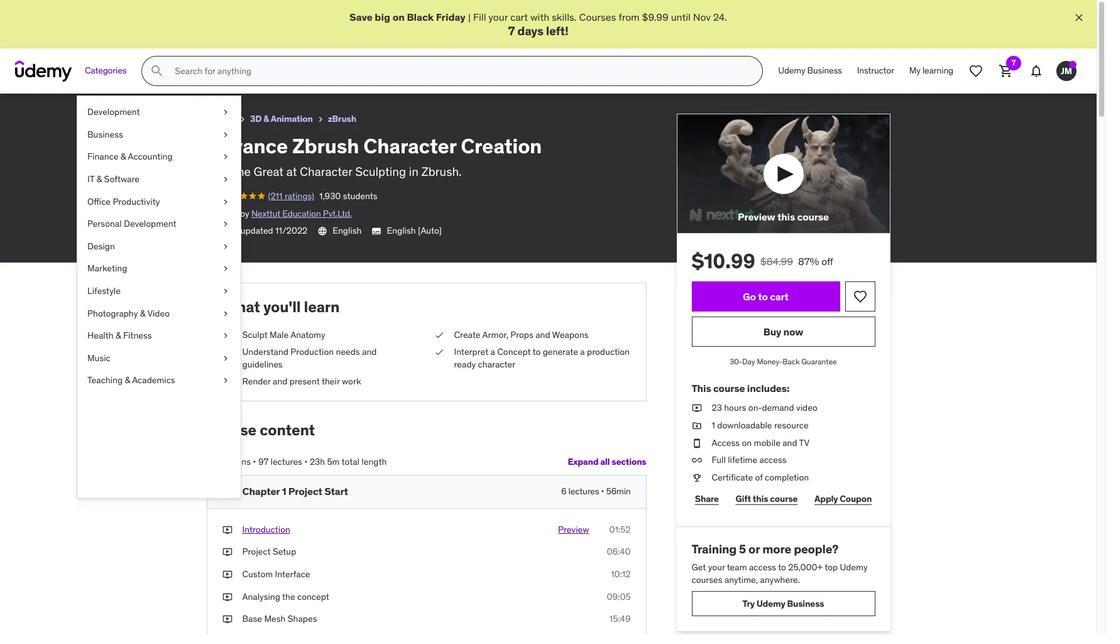 Task type: describe. For each thing, give the bounding box(es) containing it.
big
[[375, 11, 390, 23]]

custom
[[242, 569, 273, 580]]

team
[[727, 562, 747, 573]]

fitness
[[123, 330, 152, 341]]

teaching & academics
[[87, 375, 175, 386]]

course
[[206, 420, 256, 440]]

cart inside go to cart "button"
[[770, 290, 789, 303]]

23 hours on-demand video
[[712, 403, 818, 414]]

finance & accounting
[[87, 151, 173, 162]]

buy now button
[[692, 317, 875, 347]]

2 a from the left
[[580, 346, 585, 358]]

hours
[[724, 403, 746, 414]]

notifications image
[[1029, 64, 1044, 79]]

money-
[[757, 357, 783, 367]]

1 vertical spatial character
[[300, 164, 352, 179]]

business inside try udemy business link
[[787, 598, 824, 610]]

expand
[[568, 457, 599, 468]]

xsmall image inside finance & accounting link
[[221, 151, 231, 163]]

now
[[784, 325, 803, 338]]

1 vertical spatial course
[[713, 382, 745, 395]]

(211 ratings) link
[[206, 190, 314, 203]]

preview this course
[[738, 211, 829, 223]]

sculpting
[[355, 164, 406, 179]]

from
[[619, 11, 640, 23]]

5
[[739, 542, 746, 557]]

1 vertical spatial design
[[87, 241, 115, 252]]

udemy inside try udemy business link
[[757, 598, 785, 610]]

1 vertical spatial design link
[[77, 236, 241, 258]]

and for access on mobile and tv
[[783, 437, 797, 449]]

xsmall image inside the 'photography & video' link
[[221, 308, 231, 320]]

production
[[587, 346, 630, 358]]

you have alerts image
[[1069, 61, 1077, 69]]

0 vertical spatial design link
[[206, 111, 235, 127]]

video
[[147, 308, 170, 319]]

0 horizontal spatial sections
[[218, 456, 251, 468]]

this for preview
[[777, 211, 795, 223]]

created
[[206, 208, 238, 219]]

to inside training 5 or more people? get your team access to 25,000+ top udemy courses anytime, anywhere.
[[778, 562, 786, 573]]

3d
[[250, 113, 262, 125]]

23
[[712, 403, 722, 414]]

development inside development link
[[87, 106, 140, 118]]

1 horizontal spatial character
[[363, 133, 456, 159]]

ratings)
[[285, 190, 314, 202]]

xsmall image inside design link
[[221, 241, 231, 253]]

zbrush
[[328, 113, 356, 125]]

& for video
[[140, 308, 145, 319]]

my learning
[[909, 65, 953, 76]]

productivity
[[113, 196, 160, 207]]

save big on black friday | fill your cart with skills. courses from $9.99 until nov 24. 7 days left!
[[349, 11, 727, 39]]

6
[[561, 486, 567, 497]]

56min
[[606, 486, 631, 497]]

xsmall image inside it & software link
[[221, 173, 231, 186]]

xsmall image inside business link
[[221, 129, 231, 141]]

completion
[[765, 472, 809, 483]]

full
[[712, 455, 726, 466]]

on inside save big on black friday | fill your cart with skills. courses from $9.99 until nov 24. 7 days left!
[[393, 11, 405, 23]]

11/2022
[[275, 225, 307, 236]]

1 vertical spatial 7
[[1012, 58, 1016, 67]]

needs
[[336, 346, 360, 358]]

software
[[104, 173, 140, 185]]

(211
[[268, 190, 283, 202]]

preview for preview
[[558, 524, 589, 535]]

teaching
[[87, 375, 123, 386]]

production
[[291, 346, 334, 358]]

small image
[[222, 486, 235, 498]]

$10.99 $84.99 87% off
[[692, 249, 833, 274]]

chapter 1 project start
[[242, 485, 348, 498]]

gift
[[736, 493, 751, 505]]

share button
[[692, 487, 722, 512]]

gift this course
[[736, 493, 798, 505]]

preview for preview this course
[[738, 211, 775, 223]]

& for animation
[[264, 113, 269, 125]]

creation
[[461, 133, 542, 159]]

01:52
[[609, 524, 631, 535]]

and for understand production needs and guidelines
[[362, 346, 377, 358]]

certificate of completion
[[712, 472, 809, 483]]

great
[[254, 164, 284, 179]]

created by nexttut education pvt.ltd.
[[206, 208, 352, 219]]

personal development link
[[77, 213, 241, 236]]

1 horizontal spatial on
[[742, 437, 752, 449]]

training
[[692, 542, 737, 557]]

1 a from the left
[[491, 346, 495, 358]]

marketing
[[87, 263, 127, 274]]

3d & animation link
[[250, 111, 313, 127]]

concept
[[297, 591, 329, 602]]

concept
[[497, 346, 531, 358]]

male
[[270, 329, 289, 340]]

1 horizontal spatial •
[[304, 456, 308, 468]]

sculpt
[[242, 329, 268, 340]]

render and present their work
[[242, 376, 361, 387]]

health & fitness link
[[77, 325, 241, 347]]

until
[[671, 11, 691, 23]]

to inside "button"
[[758, 290, 768, 303]]

on-
[[748, 403, 762, 414]]

base mesh shapes
[[242, 613, 317, 625]]

mobile
[[754, 437, 781, 449]]

10
[[206, 456, 216, 468]]

xsmall image inside office productivity link
[[221, 196, 231, 208]]

zbrush.
[[421, 164, 462, 179]]

development link
[[77, 101, 241, 124]]

xsmall image inside health & fitness link
[[221, 330, 231, 342]]

[auto]
[[418, 225, 442, 236]]

your inside save big on black friday | fill your cart with skills. courses from $9.99 until nov 24. 7 days left!
[[489, 11, 508, 23]]

black
[[407, 11, 434, 23]]

finance
[[87, 151, 118, 162]]

submit search image
[[150, 64, 165, 79]]

0 horizontal spatial 1
[[282, 485, 286, 498]]

xsmall image inside the music link
[[221, 352, 231, 365]]

go
[[743, 290, 756, 303]]

6 lectures • 56min
[[561, 486, 631, 497]]

of
[[755, 472, 763, 483]]

it & software link
[[77, 168, 241, 191]]

access inside training 5 or more people? get your team access to 25,000+ top udemy courses anytime, anywhere.
[[749, 562, 776, 573]]

business link
[[77, 124, 241, 146]]

1,930
[[319, 190, 341, 202]]

off
[[822, 255, 833, 268]]

1 downloadable resource
[[712, 420, 809, 431]]

custom interface
[[242, 569, 310, 580]]

close image
[[1073, 11, 1085, 24]]

academics
[[132, 375, 175, 386]]

learn
[[304, 297, 340, 317]]

7 inside save big on black friday | fill your cart with skills. courses from $9.99 until nov 24. 7 days left!
[[508, 24, 515, 39]]



Task type: locate. For each thing, give the bounding box(es) containing it.
includes:
[[747, 382, 790, 395]]

0 horizontal spatial your
[[489, 11, 508, 23]]

0 vertical spatial on
[[393, 11, 405, 23]]

cart up days
[[510, 11, 528, 23]]

your
[[489, 11, 508, 23], [708, 562, 725, 573]]

character up in
[[363, 133, 456, 159]]

your up courses
[[708, 562, 725, 573]]

analysing the concept
[[242, 591, 329, 602]]

1 vertical spatial access
[[749, 562, 776, 573]]

0 vertical spatial udemy
[[778, 65, 805, 76]]

• left 97
[[253, 456, 256, 468]]

30-
[[730, 357, 742, 367]]

Search for anything text field
[[172, 60, 748, 82]]

character
[[363, 133, 456, 159], [300, 164, 352, 179]]

0 horizontal spatial •
[[253, 456, 256, 468]]

0 horizontal spatial this
[[753, 493, 768, 505]]

anatomy
[[290, 329, 325, 340]]

$84.99
[[760, 255, 793, 268]]

1 english from the left
[[333, 225, 362, 236]]

this right gift
[[753, 493, 768, 505]]

certificate
[[712, 472, 753, 483]]

25,000+
[[788, 562, 823, 573]]

their
[[322, 376, 340, 387]]

english
[[333, 225, 362, 236], [387, 225, 416, 236]]

udemy inside udemy business link
[[778, 65, 805, 76]]

video
[[796, 403, 818, 414]]

mesh
[[264, 613, 286, 625]]

1 horizontal spatial project
[[288, 485, 322, 498]]

accounting
[[128, 151, 173, 162]]

• for 10
[[253, 456, 256, 468]]

1 vertical spatial project
[[242, 546, 271, 558]]

& right finance
[[121, 151, 126, 162]]

10 sections • 97 lectures • 23h 5m total length
[[206, 456, 387, 468]]

1 vertical spatial development
[[124, 218, 176, 230]]

present
[[290, 376, 320, 387]]

1 right chapter
[[282, 485, 286, 498]]

create armor, props and weapons
[[454, 329, 589, 340]]

xsmall image inside the marketing link
[[221, 263, 231, 275]]

xsmall image inside personal development "link"
[[221, 218, 231, 231]]

xsmall image inside development link
[[221, 106, 231, 119]]

& for software
[[97, 173, 102, 185]]

english for english [auto]
[[387, 225, 416, 236]]

course up the 'hours'
[[713, 382, 745, 395]]

and left tv
[[783, 437, 797, 449]]

udemy image
[[15, 60, 72, 82]]

1 horizontal spatial english
[[387, 225, 416, 236]]

1 vertical spatial cart
[[770, 290, 789, 303]]

udemy inside training 5 or more people? get your team access to 25,000+ top udemy courses anytime, anywhere.
[[840, 562, 868, 573]]

0 horizontal spatial character
[[300, 164, 352, 179]]

1 horizontal spatial your
[[708, 562, 725, 573]]

ready
[[454, 359, 476, 370]]

1 horizontal spatial preview
[[738, 211, 775, 223]]

business left 'instructor'
[[807, 65, 842, 76]]

0 horizontal spatial 7
[[508, 24, 515, 39]]

teaching & academics link
[[77, 370, 241, 392]]

course language image
[[318, 226, 328, 236]]

& right 3d
[[264, 113, 269, 125]]

1 horizontal spatial wishlist image
[[969, 64, 984, 79]]

resource
[[774, 420, 809, 431]]

• left 56min
[[601, 486, 604, 497]]

shapes
[[288, 613, 317, 625]]

0 horizontal spatial project
[[242, 546, 271, 558]]

cart inside save big on black friday | fill your cart with skills. courses from $9.99 until nov 24. 7 days left!
[[510, 11, 528, 23]]

sections right 10
[[218, 456, 251, 468]]

0 vertical spatial character
[[363, 133, 456, 159]]

0 vertical spatial preview
[[738, 211, 775, 223]]

nexttut education pvt.ltd. link
[[251, 208, 352, 219]]

work
[[342, 376, 361, 387]]

access on mobile and tv
[[712, 437, 810, 449]]

1,930 students
[[319, 190, 378, 202]]

& inside "link"
[[125, 375, 130, 386]]

it
[[87, 173, 94, 185]]

development down office productivity link
[[124, 218, 176, 230]]

2 vertical spatial business
[[787, 598, 824, 610]]

0 vertical spatial to
[[758, 290, 768, 303]]

back
[[783, 357, 800, 367]]

1 vertical spatial business
[[87, 129, 123, 140]]

base
[[242, 613, 262, 625]]

& left video
[[140, 308, 145, 319]]

0 horizontal spatial design
[[87, 241, 115, 252]]

to up anywhere.
[[778, 562, 786, 573]]

0 vertical spatial 7
[[508, 24, 515, 39]]

wishlist image
[[969, 64, 984, 79], [853, 289, 868, 304]]

development inside personal development "link"
[[124, 218, 176, 230]]

coupon
[[840, 493, 872, 505]]

design left 3d
[[206, 113, 235, 125]]

0 vertical spatial lectures
[[271, 456, 302, 468]]

and right the render
[[273, 376, 288, 387]]

english down the pvt.ltd.
[[333, 225, 362, 236]]

7 left notifications icon
[[1012, 58, 1016, 67]]

sculpt male anatomy
[[242, 329, 325, 340]]

xsmall image inside teaching & academics "link"
[[221, 375, 231, 387]]

& for academics
[[125, 375, 130, 386]]

advance
[[206, 133, 288, 159]]

character up 1,930
[[300, 164, 352, 179]]

1 vertical spatial preview
[[558, 524, 589, 535]]

a down weapons
[[580, 346, 585, 358]]

introduction button
[[242, 524, 290, 536]]

this
[[692, 382, 711, 395]]

weapons
[[552, 329, 589, 340]]

share
[[695, 493, 719, 505]]

english for english
[[333, 225, 362, 236]]

total
[[342, 456, 360, 468]]

• left 23h 5m
[[304, 456, 308, 468]]

at
[[286, 164, 297, 179]]

full lifetime access
[[712, 455, 787, 466]]

1 horizontal spatial to
[[758, 290, 768, 303]]

chapter
[[242, 485, 280, 498]]

1 horizontal spatial sections
[[612, 457, 646, 468]]

preview inside button
[[738, 211, 775, 223]]

and right props
[[536, 329, 550, 340]]

1 vertical spatial to
[[533, 346, 541, 358]]

get
[[692, 562, 706, 573]]

|
[[468, 11, 471, 23]]

course for preview this course
[[797, 211, 829, 223]]

2 vertical spatial course
[[770, 493, 798, 505]]

jm link
[[1052, 56, 1082, 86]]

cart right go
[[770, 290, 789, 303]]

preview this course button
[[677, 114, 890, 234]]

1 horizontal spatial 1
[[712, 420, 715, 431]]

english [auto]
[[387, 225, 442, 236]]

design
[[206, 113, 235, 125], [87, 241, 115, 252]]

people?
[[794, 542, 839, 557]]

0 vertical spatial business
[[807, 65, 842, 76]]

7 left days
[[508, 24, 515, 39]]

in
[[409, 164, 419, 179]]

0 vertical spatial your
[[489, 11, 508, 23]]

0 horizontal spatial to
[[533, 346, 541, 358]]

business inside udemy business link
[[807, 65, 842, 76]]

zbrush
[[292, 133, 359, 159]]

try udemy business
[[743, 598, 824, 610]]

to right concept
[[533, 346, 541, 358]]

1 vertical spatial on
[[742, 437, 752, 449]]

on down downloadable
[[742, 437, 752, 449]]

0 horizontal spatial on
[[393, 11, 405, 23]]

course up 87%
[[797, 211, 829, 223]]

analysing
[[242, 591, 280, 602]]

0 vertical spatial course
[[797, 211, 829, 223]]

1 horizontal spatial cart
[[770, 290, 789, 303]]

1 horizontal spatial lectures
[[569, 486, 599, 497]]

09:05
[[607, 591, 631, 602]]

lectures right 6
[[569, 486, 599, 497]]

this up $84.99
[[777, 211, 795, 223]]

your right fill
[[489, 11, 508, 23]]

0 horizontal spatial lectures
[[271, 456, 302, 468]]

0 vertical spatial design
[[206, 113, 235, 125]]

& right it
[[97, 173, 102, 185]]

2 horizontal spatial •
[[601, 486, 604, 497]]

1 vertical spatial lectures
[[569, 486, 599, 497]]

go to cart
[[743, 290, 789, 303]]

15:49
[[610, 613, 631, 625]]

create
[[454, 329, 481, 340]]

course for gift this course
[[770, 493, 798, 505]]

your inside training 5 or more people? get your team access to 25,000+ top udemy courses anytime, anywhere.
[[708, 562, 725, 573]]

& for fitness
[[116, 330, 121, 341]]

0 vertical spatial wishlist image
[[969, 64, 984, 79]]

and inside understand production needs and guidelines
[[362, 346, 377, 358]]

udemy
[[778, 65, 805, 76], [840, 562, 868, 573], [757, 598, 785, 610]]

1 down 23
[[712, 420, 715, 431]]

87%
[[798, 255, 819, 268]]

1 horizontal spatial this
[[777, 211, 795, 223]]

0 vertical spatial access
[[760, 455, 787, 466]]

closed captions image
[[372, 226, 382, 236]]

business down anywhere.
[[787, 598, 824, 610]]

apply
[[815, 493, 838, 505]]

the
[[282, 591, 295, 602]]

business inside business link
[[87, 129, 123, 140]]

course inside button
[[797, 211, 829, 223]]

on
[[393, 11, 405, 23], [742, 437, 752, 449]]

course down completion at the right bottom
[[770, 493, 798, 505]]

this inside button
[[777, 211, 795, 223]]

to inside interpret a concept to generate a production ready character
[[533, 346, 541, 358]]

0 horizontal spatial a
[[491, 346, 495, 358]]

1 vertical spatial this
[[753, 493, 768, 505]]

30-day money-back guarantee
[[730, 357, 837, 367]]

access down or on the right bottom of page
[[749, 562, 776, 573]]

xsmall image
[[238, 115, 248, 125], [315, 115, 325, 125], [221, 151, 231, 163], [221, 173, 231, 186], [221, 218, 231, 231], [221, 308, 231, 320], [434, 329, 444, 341], [222, 346, 232, 359], [434, 346, 444, 359], [221, 352, 231, 365], [221, 375, 231, 387], [222, 376, 232, 388], [692, 403, 702, 415], [692, 420, 702, 432], [222, 546, 232, 559], [222, 569, 232, 581]]

preview up $10.99 $84.99 87% off
[[738, 211, 775, 223]]

& for accounting
[[121, 151, 126, 162]]

0 vertical spatial project
[[288, 485, 322, 498]]

1 horizontal spatial a
[[580, 346, 585, 358]]

0 horizontal spatial english
[[333, 225, 362, 236]]

to right go
[[758, 290, 768, 303]]

business up finance
[[87, 129, 123, 140]]

0 vertical spatial development
[[87, 106, 140, 118]]

training 5 or more people? get your team access to 25,000+ top udemy courses anytime, anywhere.
[[692, 542, 868, 586]]

• for 6
[[601, 486, 604, 497]]

instructor
[[857, 65, 894, 76]]

you'll
[[263, 297, 301, 317]]

design down personal
[[87, 241, 115, 252]]

project up custom at left bottom
[[242, 546, 271, 558]]

categories button
[[77, 56, 134, 86]]

0 vertical spatial cart
[[510, 11, 528, 23]]

1 vertical spatial your
[[708, 562, 725, 573]]

animation
[[271, 113, 313, 125]]

character
[[478, 359, 515, 370]]

design link left 3d
[[206, 111, 235, 127]]

a up character at bottom
[[491, 346, 495, 358]]

2 vertical spatial to
[[778, 562, 786, 573]]

shopping cart with 7 items image
[[999, 64, 1014, 79]]

1 horizontal spatial 7
[[1012, 58, 1016, 67]]

& right the "health"
[[116, 330, 121, 341]]

1 horizontal spatial design
[[206, 113, 235, 125]]

06:40
[[607, 546, 631, 558]]

lectures right 97
[[271, 456, 302, 468]]

development down "categories" dropdown button
[[87, 106, 140, 118]]

sections inside dropdown button
[[612, 457, 646, 468]]

project down 10 sections • 97 lectures • 23h 5m total length
[[288, 485, 322, 498]]

10:12
[[611, 569, 631, 580]]

english right the closed captions image in the top of the page
[[387, 225, 416, 236]]

with
[[530, 11, 549, 23]]

zbrush link
[[328, 111, 356, 127]]

0 horizontal spatial cart
[[510, 11, 528, 23]]

xsmall image
[[221, 106, 231, 119], [221, 129, 231, 141], [221, 196, 231, 208], [221, 241, 231, 253], [221, 263, 231, 275], [221, 285, 231, 298], [222, 329, 232, 341], [221, 330, 231, 342], [692, 437, 702, 450], [692, 455, 702, 467], [692, 472, 702, 484], [222, 524, 232, 536], [222, 591, 232, 603], [222, 613, 232, 626]]

sections right all
[[612, 457, 646, 468]]

preview down 6
[[558, 524, 589, 535]]

this for gift
[[753, 493, 768, 505]]

0 vertical spatial 1
[[712, 420, 715, 431]]

guarantee
[[802, 357, 837, 367]]

1 vertical spatial udemy
[[840, 562, 868, 573]]

1 vertical spatial wishlist image
[[853, 289, 868, 304]]

demand
[[762, 403, 794, 414]]

pvt.ltd.
[[323, 208, 352, 219]]

xsmall image inside lifestyle link
[[221, 285, 231, 298]]

cart
[[510, 11, 528, 23], [770, 290, 789, 303]]

sections
[[218, 456, 251, 468], [612, 457, 646, 468]]

1 vertical spatial 1
[[282, 485, 286, 498]]

my
[[909, 65, 921, 76]]

2 vertical spatial udemy
[[757, 598, 785, 610]]

on right big in the top left of the page
[[393, 11, 405, 23]]

design link down personal development
[[77, 236, 241, 258]]

0 horizontal spatial preview
[[558, 524, 589, 535]]

length
[[362, 456, 387, 468]]

understand
[[242, 346, 288, 358]]

advance zbrush character creation become great at character sculpting in zbrush.
[[206, 133, 542, 179]]

(211 ratings)
[[268, 190, 314, 202]]

0 vertical spatial this
[[777, 211, 795, 223]]

categories
[[85, 65, 127, 76]]

0 horizontal spatial wishlist image
[[853, 289, 868, 304]]

and right needs
[[362, 346, 377, 358]]

skills.
[[552, 11, 577, 23]]

access down mobile
[[760, 455, 787, 466]]

courses
[[579, 11, 616, 23]]

and for create armor, props and weapons
[[536, 329, 550, 340]]

apply coupon
[[815, 493, 872, 505]]

2 horizontal spatial to
[[778, 562, 786, 573]]

2 english from the left
[[387, 225, 416, 236]]

& right teaching on the bottom of page
[[125, 375, 130, 386]]



Task type: vqa. For each thing, say whether or not it's contained in the screenshot.
coach, related to Mark review by Kajal D. as unhelpful image
no



